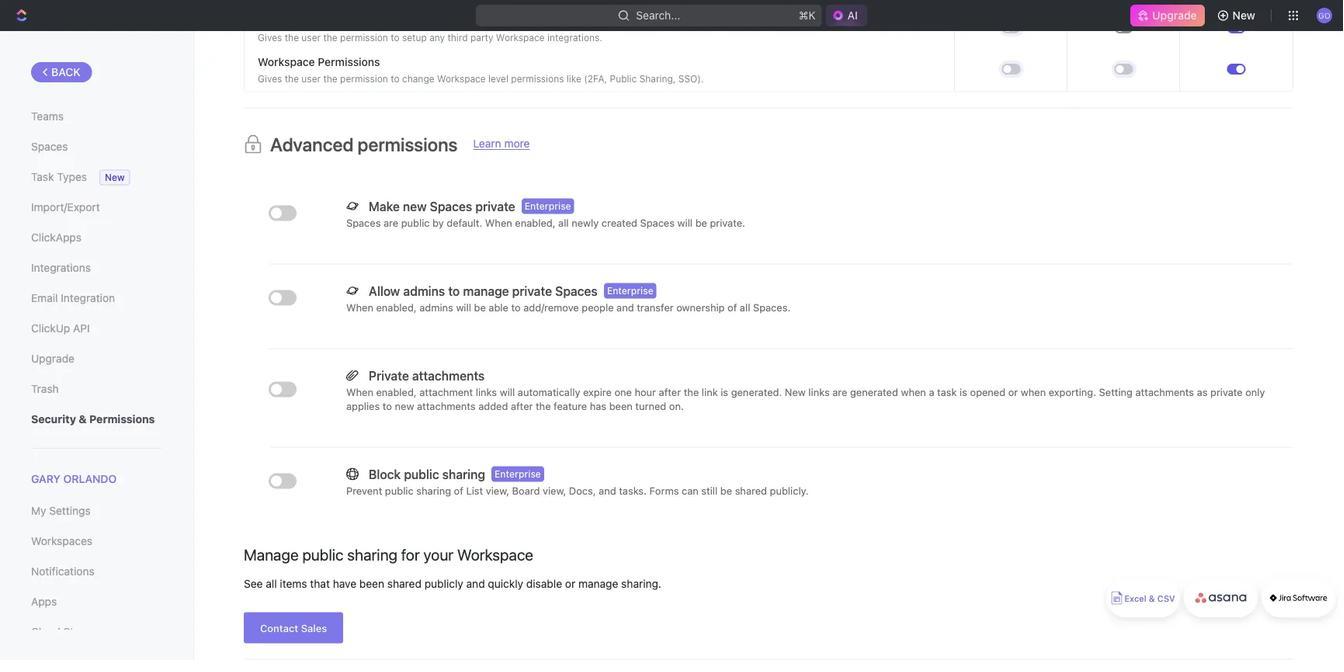 Task type: locate. For each thing, give the bounding box(es) containing it.
2 vertical spatial and
[[467, 577, 485, 590]]

1 horizontal spatial links
[[809, 386, 830, 398]]

be right still
[[721, 485, 733, 497]]

0 vertical spatial shared
[[735, 485, 767, 497]]

0 horizontal spatial are
[[384, 217, 399, 229]]

2 vertical spatial when
[[346, 386, 374, 398]]

new
[[1233, 9, 1256, 22], [105, 172, 125, 183], [785, 386, 806, 398]]

all left spaces.
[[740, 302, 751, 313]]

1 vertical spatial enabled,
[[376, 302, 417, 313]]

csv
[[1158, 594, 1176, 604]]

0 vertical spatial permissions
[[511, 74, 564, 84]]

attachments down attachment
[[417, 400, 476, 412]]

are inside when enabled, attachment links will automatically expire one hour after the link is generated. new links are generated when a task is opened or when exporting. setting attachments as private only applies to new attachments added after the feature has been turned on.
[[833, 386, 848, 398]]

when
[[485, 217, 512, 229], [346, 302, 374, 313], [346, 386, 374, 398]]

when
[[901, 386, 927, 398], [1021, 386, 1046, 398]]

new down private
[[395, 400, 414, 412]]

public
[[610, 74, 637, 84]]

1 vertical spatial sharing
[[417, 485, 451, 497]]

public
[[401, 217, 430, 229], [404, 467, 439, 482], [385, 485, 414, 497], [302, 546, 344, 564]]

prevent public sharing of list view, board view, docs, and tasks. forms can still be shared publicly.
[[346, 485, 809, 497]]

1 vertical spatial enterprise
[[607, 286, 654, 297]]

workspaces link
[[31, 528, 162, 555]]

enabled, left newly
[[515, 217, 556, 229]]

view, left the docs, on the bottom left
[[543, 485, 566, 497]]

permission inside workspace integrations gives the user the permission to setup any third party workspace integrations.
[[340, 32, 388, 43]]

public right block
[[404, 467, 439, 482]]

0 vertical spatial integrations
[[318, 14, 380, 27]]

& right the security
[[79, 413, 87, 426]]

manage up able
[[463, 284, 509, 298]]

types
[[57, 170, 87, 183]]

contact sales button
[[244, 613, 343, 644]]

task types
[[31, 170, 87, 183]]

enabled, down private
[[376, 386, 417, 398]]

0 horizontal spatial shared
[[387, 577, 422, 590]]

generated
[[851, 386, 899, 398]]

2 vertical spatial will
[[500, 386, 515, 398]]

manage public sharing for your workspace
[[244, 546, 534, 564]]

1 vertical spatial are
[[833, 386, 848, 398]]

new button
[[1211, 3, 1265, 28]]

2 permission from the top
[[340, 74, 388, 84]]

enabled, down allow
[[376, 302, 417, 313]]

will left private.
[[678, 217, 693, 229]]

clickapps
[[31, 231, 82, 244]]

1 vertical spatial permission
[[340, 74, 388, 84]]

sharing for enterprise
[[442, 467, 485, 482]]

&
[[79, 413, 87, 426], [1149, 594, 1156, 604]]

when enabled, attachment links will automatically expire one hour after the link is generated. new links are generated when a task is opened or when exporting. setting attachments as private only applies to new attachments added after the feature has been turned on.
[[346, 386, 1266, 412]]

2 is from the left
[[960, 386, 968, 398]]

trash link
[[31, 376, 162, 402]]

learn more link
[[473, 137, 530, 150]]

gives inside workspace permissions gives the user the permission to change workspace level permissions like (2fa, public sharing, sso).
[[258, 74, 282, 84]]

0 vertical spatial be
[[696, 217, 708, 229]]

storage
[[63, 626, 103, 639]]

& inside the excel & csv link
[[1149, 594, 1156, 604]]

spaces up the by
[[430, 199, 473, 214]]

to left setup at the top left of the page
[[391, 32, 400, 43]]

allow admins to manage private spaces
[[369, 284, 598, 298]]

when inside when enabled, attachment links will automatically expire one hour after the link is generated. new links are generated when a task is opened or when exporting. setting attachments as private only applies to new attachments added after the feature has been turned on.
[[346, 386, 374, 398]]

admins right allow
[[403, 284, 445, 298]]

and for allow admins to manage private spaces
[[617, 302, 634, 313]]

2 vertical spatial sharing
[[347, 546, 398, 564]]

to inside when enabled, attachment links will automatically expire one hour after the link is generated. new links are generated when a task is opened or when exporting. setting attachments as private only applies to new attachments added after the feature has been turned on.
[[383, 400, 392, 412]]

enterprise up spaces are public by default. when enabled, all newly created spaces will be private.
[[525, 201, 571, 212]]

manage
[[244, 546, 299, 564]]

1 horizontal spatial after
[[659, 386, 681, 398]]

search...
[[636, 9, 681, 22]]

1 vertical spatial upgrade link
[[31, 346, 162, 372]]

attachments
[[412, 368, 485, 383], [1136, 386, 1195, 398], [417, 400, 476, 412]]

private up "add/remove"
[[512, 284, 552, 298]]

my settings link
[[31, 498, 162, 524]]

0 vertical spatial gives
[[258, 32, 282, 43]]

able
[[489, 302, 509, 313]]

created
[[602, 217, 638, 229]]

links left generated
[[809, 386, 830, 398]]

permissions down change
[[358, 133, 458, 155]]

spaces
[[31, 140, 68, 153], [430, 199, 473, 214], [346, 217, 381, 229], [640, 217, 675, 229], [555, 284, 598, 298]]

sales
[[301, 622, 327, 634]]

1 horizontal spatial integrations
[[318, 14, 380, 27]]

1 horizontal spatial is
[[960, 386, 968, 398]]

1 vertical spatial be
[[474, 302, 486, 313]]

attachments up attachment
[[412, 368, 485, 383]]

1 vertical spatial new
[[395, 400, 414, 412]]

0 vertical spatial sharing
[[442, 467, 485, 482]]

when left a
[[901, 386, 927, 398]]

0 horizontal spatial been
[[360, 577, 385, 590]]

1 vertical spatial integrations
[[31, 261, 91, 274]]

public down block
[[385, 485, 414, 497]]

permissions
[[318, 55, 380, 68], [89, 413, 155, 426]]

2 horizontal spatial be
[[721, 485, 733, 497]]

newly
[[572, 217, 599, 229]]

1 horizontal spatial shared
[[735, 485, 767, 497]]

permission left setup at the top left of the page
[[340, 32, 388, 43]]

change
[[402, 74, 435, 84]]

and right the docs, on the bottom left
[[599, 485, 616, 497]]

excel & csv link
[[1107, 579, 1181, 617]]

1 vertical spatial upgrade
[[31, 352, 75, 365]]

when down allow
[[346, 302, 374, 313]]

private up default.
[[476, 199, 516, 214]]

1 links from the left
[[476, 386, 497, 398]]

1 vertical spatial &
[[1149, 594, 1156, 604]]

be left private.
[[696, 217, 708, 229]]

admins down 'allow admins to manage private spaces'
[[420, 302, 453, 313]]

be down 'allow admins to manage private spaces'
[[474, 302, 486, 313]]

0 horizontal spatial or
[[565, 577, 576, 590]]

when up applies
[[346, 386, 374, 398]]

0 vertical spatial enterprise
[[525, 201, 571, 212]]

third
[[448, 32, 468, 43]]

1 horizontal spatial will
[[500, 386, 515, 398]]

0 horizontal spatial after
[[511, 400, 533, 412]]

new inside button
[[1233, 9, 1256, 22]]

private right "as"
[[1211, 386, 1243, 398]]

upgrade down clickup
[[31, 352, 75, 365]]

manage
[[463, 284, 509, 298], [579, 577, 619, 590]]

allow
[[369, 284, 400, 298]]

0 vertical spatial permission
[[340, 32, 388, 43]]

contact
[[260, 622, 298, 634]]

of right the ownership at the top right of the page
[[728, 302, 737, 313]]

1 permission from the top
[[340, 32, 388, 43]]

0 vertical spatial and
[[617, 302, 634, 313]]

and for block public sharing
[[599, 485, 616, 497]]

1 vertical spatial of
[[454, 485, 464, 497]]

attachments left "as"
[[1136, 386, 1195, 398]]

spaces down teams
[[31, 140, 68, 153]]

2 horizontal spatial all
[[740, 302, 751, 313]]

advanced
[[270, 133, 354, 155]]

have
[[333, 577, 357, 590]]

to right applies
[[383, 400, 392, 412]]

enterprise up transfer
[[607, 286, 654, 297]]

1 horizontal spatial been
[[609, 400, 633, 412]]

all right see
[[266, 577, 277, 590]]

1 gives from the top
[[258, 32, 282, 43]]

1 vertical spatial user
[[302, 74, 321, 84]]

view, right list
[[486, 485, 510, 497]]

been down one
[[609, 400, 633, 412]]

0 horizontal spatial be
[[474, 302, 486, 313]]

1 vertical spatial new
[[105, 172, 125, 183]]

1 horizontal spatial view,
[[543, 485, 566, 497]]

upgrade left new button
[[1153, 9, 1197, 22]]

cloud storage link
[[31, 619, 162, 646]]

sharing down block public sharing enterprise
[[417, 485, 451, 497]]

private
[[369, 368, 409, 383]]

new right the 'make'
[[403, 199, 427, 214]]

been right "have"
[[360, 577, 385, 590]]

can
[[682, 485, 699, 497]]

1 user from the top
[[302, 32, 321, 43]]

0 horizontal spatial new
[[105, 172, 125, 183]]

user inside workspace permissions gives the user the permission to change workspace level permissions like (2fa, public sharing, sso).
[[302, 74, 321, 84]]

be
[[696, 217, 708, 229], [474, 302, 486, 313], [721, 485, 733, 497]]

to left change
[[391, 74, 400, 84]]

2 user from the top
[[302, 74, 321, 84]]

sso).
[[679, 74, 704, 84]]

and right people
[[617, 302, 634, 313]]

admins
[[403, 284, 445, 298], [420, 302, 453, 313]]

after up on.
[[659, 386, 681, 398]]

all left newly
[[559, 217, 569, 229]]

when for attachments
[[346, 386, 374, 398]]

2 vertical spatial enabled,
[[376, 386, 417, 398]]

and
[[617, 302, 634, 313], [599, 485, 616, 497], [467, 577, 485, 590]]

0 horizontal spatial permissions
[[89, 413, 155, 426]]

links up added
[[476, 386, 497, 398]]

enterprise up the board
[[495, 469, 541, 480]]

2 vertical spatial new
[[785, 386, 806, 398]]

0 vertical spatial all
[[559, 217, 569, 229]]

1 vertical spatial or
[[565, 577, 576, 590]]

attachment
[[420, 386, 473, 398]]

enterprise inside make new spaces private enterprise
[[525, 201, 571, 212]]

when left exporting.
[[1021, 386, 1046, 398]]

permissions inside workspace permissions gives the user the permission to change workspace level permissions like (2fa, public sharing, sso).
[[318, 55, 380, 68]]

permission left change
[[340, 74, 388, 84]]

1 horizontal spatial or
[[1009, 386, 1018, 398]]

2 gives from the top
[[258, 74, 282, 84]]

0 horizontal spatial will
[[456, 302, 471, 313]]

1 horizontal spatial upgrade
[[1153, 9, 1197, 22]]

permission for permissions
[[340, 74, 388, 84]]

are
[[384, 217, 399, 229], [833, 386, 848, 398]]

of
[[728, 302, 737, 313], [454, 485, 464, 497]]

1 vertical spatial been
[[360, 577, 385, 590]]

1 vertical spatial gives
[[258, 74, 282, 84]]

or right disable
[[565, 577, 576, 590]]

will up added
[[500, 386, 515, 398]]

0 vertical spatial will
[[678, 217, 693, 229]]

like
[[567, 74, 582, 84]]

after right added
[[511, 400, 533, 412]]

& inside security & permissions link
[[79, 413, 87, 426]]

0 horizontal spatial view,
[[486, 485, 510, 497]]

upgrade link up "trash" link
[[31, 346, 162, 372]]

& left csv
[[1149, 594, 1156, 604]]

link
[[702, 386, 718, 398]]

permissions inside security & permissions link
[[89, 413, 155, 426]]

on.
[[669, 400, 684, 412]]

enabled, inside when enabled, attachment links will automatically expire one hour after the link is generated. new links are generated when a task is opened or when exporting. setting attachments as private only applies to new attachments added after the feature has been turned on.
[[376, 386, 417, 398]]

0 horizontal spatial all
[[266, 577, 277, 590]]

are left generated
[[833, 386, 848, 398]]

0 horizontal spatial manage
[[463, 284, 509, 298]]

1 horizontal spatial permissions
[[318, 55, 380, 68]]

or right opened
[[1009, 386, 1018, 398]]

permissions left like
[[511, 74, 564, 84]]

0 vertical spatial been
[[609, 400, 633, 412]]

new inside when enabled, attachment links will automatically expire one hour after the link is generated. new links are generated when a task is opened or when exporting. setting attachments as private only applies to new attachments added after the feature has been turned on.
[[395, 400, 414, 412]]

1 vertical spatial permissions
[[89, 413, 155, 426]]

upgrade link left new button
[[1131, 5, 1205, 26]]

1 vertical spatial when
[[346, 302, 374, 313]]

permission
[[340, 32, 388, 43], [340, 74, 388, 84]]

learn more
[[473, 137, 530, 150]]

0 vertical spatial new
[[1233, 9, 1256, 22]]

1 horizontal spatial &
[[1149, 594, 1156, 604]]

1 vertical spatial all
[[740, 302, 751, 313]]

spaces down the 'make'
[[346, 217, 381, 229]]

1 horizontal spatial of
[[728, 302, 737, 313]]

1 horizontal spatial permissions
[[511, 74, 564, 84]]

notifications link
[[31, 559, 162, 585]]

is right link
[[721, 386, 729, 398]]

1 vertical spatial and
[[599, 485, 616, 497]]

2 horizontal spatial new
[[1233, 9, 1256, 22]]

1 vertical spatial attachments
[[1136, 386, 1195, 398]]

user for permissions
[[302, 74, 321, 84]]

are down the 'make'
[[384, 217, 399, 229]]

excel
[[1125, 594, 1147, 604]]

shared
[[735, 485, 767, 497], [387, 577, 422, 590]]

0 horizontal spatial of
[[454, 485, 464, 497]]

teams link
[[31, 103, 162, 130]]

shared down the for
[[387, 577, 422, 590]]

0 horizontal spatial links
[[476, 386, 497, 398]]

gary
[[31, 473, 61, 485]]

gives inside workspace integrations gives the user the permission to setup any third party workspace integrations.
[[258, 32, 282, 43]]

0 vertical spatial user
[[302, 32, 321, 43]]

0 horizontal spatial upgrade link
[[31, 346, 162, 372]]

0 horizontal spatial permissions
[[358, 133, 458, 155]]

0 horizontal spatial is
[[721, 386, 729, 398]]

permission inside workspace permissions gives the user the permission to change workspace level permissions like (2fa, public sharing, sso).
[[340, 74, 388, 84]]

all
[[559, 217, 569, 229], [740, 302, 751, 313], [266, 577, 277, 590]]

setting
[[1100, 386, 1133, 398]]

permissions
[[511, 74, 564, 84], [358, 133, 458, 155]]

0 vertical spatial permissions
[[318, 55, 380, 68]]

1 view, from the left
[[486, 485, 510, 497]]

only
[[1246, 386, 1266, 398]]

public up that
[[302, 546, 344, 564]]

ai button
[[826, 5, 868, 26]]

manage left sharing.
[[579, 577, 619, 590]]

trash
[[31, 383, 59, 395]]

is right task
[[960, 386, 968, 398]]

and left quickly
[[467, 577, 485, 590]]

integrations inside workspace integrations gives the user the permission to setup any third party workspace integrations.
[[318, 14, 380, 27]]

2 vertical spatial private
[[1211, 386, 1243, 398]]

been
[[609, 400, 633, 412], [360, 577, 385, 590]]

to inside workspace integrations gives the user the permission to setup any third party workspace integrations.
[[391, 32, 400, 43]]

workspace permissions gives the user the permission to change workspace level permissions like (2fa, public sharing, sso).
[[258, 55, 704, 84]]

2 vertical spatial enterprise
[[495, 469, 541, 480]]

my settings
[[31, 505, 91, 517]]

your
[[424, 546, 454, 564]]

see
[[244, 577, 263, 590]]

0 vertical spatial manage
[[463, 284, 509, 298]]

shared left the publicly.
[[735, 485, 767, 497]]

sharing left the for
[[347, 546, 398, 564]]

prevent
[[346, 485, 382, 497]]

notifications
[[31, 565, 94, 578]]

by
[[433, 217, 444, 229]]

2 vertical spatial be
[[721, 485, 733, 497]]

my
[[31, 505, 46, 517]]

will down 'allow admins to manage private spaces'
[[456, 302, 471, 313]]

of left list
[[454, 485, 464, 497]]

sharing up list
[[442, 467, 485, 482]]

hour
[[635, 386, 656, 398]]

user inside workspace integrations gives the user the permission to setup any third party workspace integrations.
[[302, 32, 321, 43]]

gives
[[258, 32, 282, 43], [258, 74, 282, 84]]

when down make new spaces private enterprise
[[485, 217, 512, 229]]

1 horizontal spatial upgrade link
[[1131, 5, 1205, 26]]



Task type: vqa. For each thing, say whether or not it's contained in the screenshot.


Task type: describe. For each thing, give the bounding box(es) containing it.
new inside when enabled, attachment links will automatically expire one hour after the link is generated. new links are generated when a task is opened or when exporting. setting attachments as private only applies to new attachments added after the feature has been turned on.
[[785, 386, 806, 398]]

enabled, for allow admins to manage private spaces
[[376, 302, 417, 313]]

apps link
[[31, 589, 162, 615]]

gives for workspace integrations
[[258, 32, 282, 43]]

spaces link
[[31, 134, 162, 160]]

integrations inside integrations link
[[31, 261, 91, 274]]

0 horizontal spatial and
[[467, 577, 485, 590]]

⌘k
[[799, 9, 816, 22]]

import/export link
[[31, 194, 162, 221]]

sharing for for
[[347, 546, 398, 564]]

api
[[73, 322, 90, 335]]

2 vertical spatial attachments
[[417, 400, 476, 412]]

block public sharing enterprise
[[369, 467, 541, 482]]

spaces.
[[753, 302, 791, 313]]

clickup
[[31, 322, 70, 335]]

0 vertical spatial new
[[403, 199, 427, 214]]

& for excel
[[1149, 594, 1156, 604]]

2 vertical spatial all
[[266, 577, 277, 590]]

security
[[31, 413, 76, 426]]

private attachments
[[369, 368, 485, 383]]

one
[[615, 386, 632, 398]]

0 vertical spatial enabled,
[[515, 217, 556, 229]]

integrations.
[[548, 32, 603, 43]]

disable
[[527, 577, 562, 590]]

people
[[582, 302, 614, 313]]

0 vertical spatial are
[[384, 217, 399, 229]]

back
[[51, 66, 81, 78]]

integrations link
[[31, 255, 162, 281]]

clickup api link
[[31, 315, 162, 342]]

2 view, from the left
[[543, 485, 566, 497]]

a
[[929, 386, 935, 398]]

to right able
[[511, 302, 521, 313]]

& for security
[[79, 413, 87, 426]]

1 horizontal spatial all
[[559, 217, 569, 229]]

0 horizontal spatial upgrade
[[31, 352, 75, 365]]

when for admins
[[346, 302, 374, 313]]

sharing for of
[[417, 485, 451, 497]]

board
[[512, 485, 540, 497]]

that
[[310, 577, 330, 590]]

party
[[471, 32, 494, 43]]

back link
[[31, 62, 92, 82]]

go
[[1319, 11, 1331, 20]]

as
[[1197, 386, 1208, 398]]

1 vertical spatial private
[[512, 284, 552, 298]]

1 vertical spatial admins
[[420, 302, 453, 313]]

2 when from the left
[[1021, 386, 1046, 398]]

default.
[[447, 217, 483, 229]]

spaces are public by default. when enabled, all newly created spaces will be private.
[[346, 217, 746, 229]]

(2fa,
[[584, 74, 608, 84]]

see all items that have been shared publicly and quickly disable or manage sharing.
[[244, 577, 662, 590]]

more
[[504, 137, 530, 150]]

public for for
[[302, 546, 344, 564]]

0 vertical spatial upgrade
[[1153, 9, 1197, 22]]

make
[[369, 199, 400, 214]]

or inside when enabled, attachment links will automatically expire one hour after the link is generated. new links are generated when a task is opened or when exporting. setting attachments as private only applies to new attachments added after the feature has been turned on.
[[1009, 386, 1018, 398]]

0 vertical spatial admins
[[403, 284, 445, 298]]

applies
[[346, 400, 380, 412]]

any
[[430, 32, 445, 43]]

ai
[[848, 9, 858, 22]]

ownership
[[677, 302, 725, 313]]

2 links from the left
[[809, 386, 830, 398]]

spaces right 'created'
[[640, 217, 675, 229]]

2 horizontal spatial will
[[678, 217, 693, 229]]

enterprise inside block public sharing enterprise
[[495, 469, 541, 480]]

add/remove
[[524, 302, 579, 313]]

expire
[[583, 386, 612, 398]]

items
[[280, 577, 307, 590]]

0 vertical spatial attachments
[[412, 368, 485, 383]]

excel & csv
[[1125, 594, 1176, 604]]

spaces up when enabled, admins will be able to add/remove people and transfer ownership of all spaces.
[[555, 284, 598, 298]]

feature
[[554, 400, 587, 412]]

permissions inside workspace permissions gives the user the permission to change workspace level permissions like (2fa, public sharing, sso).
[[511, 74, 564, 84]]

0 vertical spatial after
[[659, 386, 681, 398]]

public for enterprise
[[404, 467, 439, 482]]

0 vertical spatial of
[[728, 302, 737, 313]]

publicly
[[425, 577, 464, 590]]

opened
[[971, 386, 1006, 398]]

gives for workspace permissions
[[258, 74, 282, 84]]

sharing,
[[640, 74, 676, 84]]

cloud storage
[[31, 626, 103, 639]]

quickly
[[488, 577, 524, 590]]

email integration link
[[31, 285, 162, 311]]

to down default.
[[448, 284, 460, 298]]

public left the by
[[401, 217, 430, 229]]

enabled, for private attachments
[[376, 386, 417, 398]]

private inside when enabled, attachment links will automatically expire one hour after the link is generated. new links are generated when a task is opened or when exporting. setting attachments as private only applies to new attachments added after the feature has been turned on.
[[1211, 386, 1243, 398]]

0 vertical spatial upgrade link
[[1131, 5, 1205, 26]]

make new spaces private enterprise
[[369, 199, 571, 214]]

level
[[489, 74, 509, 84]]

settings
[[49, 505, 91, 517]]

sharing.
[[622, 577, 662, 590]]

go button
[[1313, 3, 1337, 28]]

1 vertical spatial manage
[[579, 577, 619, 590]]

1 vertical spatial after
[[511, 400, 533, 412]]

docs,
[[569, 485, 596, 497]]

0 vertical spatial private
[[476, 199, 516, 214]]

to inside workspace permissions gives the user the permission to change workspace level permissions like (2fa, public sharing, sso).
[[391, 74, 400, 84]]

clickapps link
[[31, 224, 162, 251]]

1 is from the left
[[721, 386, 729, 398]]

task
[[31, 170, 54, 183]]

block
[[369, 467, 401, 482]]

user for integrations
[[302, 32, 321, 43]]

public for of
[[385, 485, 414, 497]]

has
[[590, 400, 607, 412]]

1 vertical spatial will
[[456, 302, 471, 313]]

turned
[[636, 400, 667, 412]]

0 vertical spatial when
[[485, 217, 512, 229]]

cloud
[[31, 626, 60, 639]]

permission for integrations
[[340, 32, 388, 43]]

will inside when enabled, attachment links will automatically expire one hour after the link is generated. new links are generated when a task is opened or when exporting. setting attachments as private only applies to new attachments added after the feature has been turned on.
[[500, 386, 515, 398]]

generated.
[[731, 386, 782, 398]]

clickup api
[[31, 322, 90, 335]]

1 horizontal spatial be
[[696, 217, 708, 229]]

orlando
[[63, 473, 117, 485]]

1 when from the left
[[901, 386, 927, 398]]

for
[[401, 546, 420, 564]]

task
[[938, 386, 957, 398]]

tasks.
[[619, 485, 647, 497]]

been inside when enabled, attachment links will automatically expire one hour after the link is generated. new links are generated when a task is opened or when exporting. setting attachments as private only applies to new attachments added after the feature has been turned on.
[[609, 400, 633, 412]]

publicly.
[[770, 485, 809, 497]]

integration
[[61, 292, 115, 304]]

learn
[[473, 137, 502, 150]]

still
[[702, 485, 718, 497]]

1 vertical spatial shared
[[387, 577, 422, 590]]



